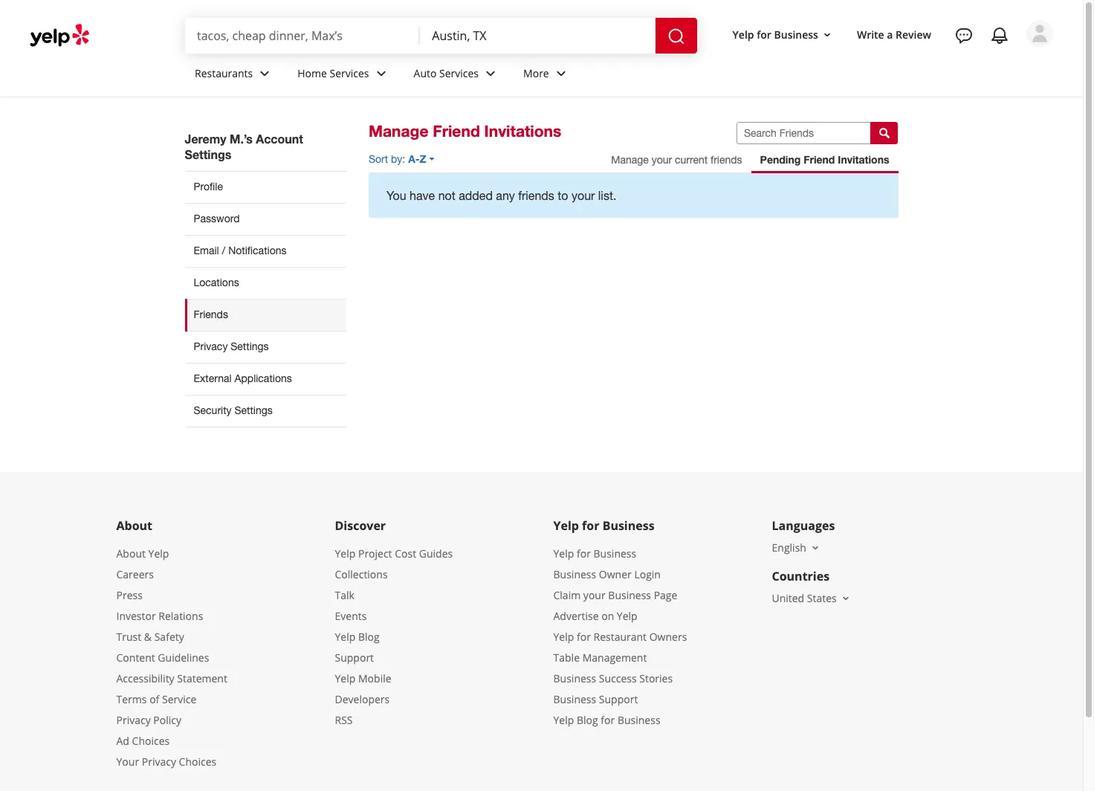 Task type: locate. For each thing, give the bounding box(es) containing it.
0 vertical spatial privacy
[[194, 341, 228, 352]]

1 horizontal spatial friends
[[711, 154, 743, 166]]

1 none field from the left
[[197, 28, 408, 44]]

notifications
[[228, 245, 287, 257]]

manage up list.
[[611, 154, 649, 166]]

claim
[[554, 588, 581, 602]]

1 horizontal spatial 24 chevron down v2 image
[[482, 64, 500, 82]]

services inside 'link'
[[440, 66, 479, 80]]

support down success
[[599, 692, 638, 706]]

business success stories link
[[554, 671, 673, 686]]

rss
[[335, 713, 353, 727]]

1 horizontal spatial manage
[[611, 154, 649, 166]]

16 chevron down v2 image for english
[[810, 542, 822, 554]]

your right to
[[572, 189, 595, 202]]

16 chevron down v2 image
[[840, 592, 852, 604]]

external
[[194, 372, 232, 384]]

1 vertical spatial 16 chevron down v2 image
[[810, 542, 822, 554]]

24 chevron down v2 image
[[256, 64, 274, 82], [482, 64, 500, 82], [552, 64, 570, 82]]

24 chevron down v2 image inside the restaurants link
[[256, 64, 274, 82]]

None field
[[197, 28, 408, 44], [432, 28, 644, 44]]

0 horizontal spatial choices
[[132, 734, 170, 748]]

you have not added any friends to your list.
[[387, 189, 617, 202]]

manage
[[369, 122, 429, 141], [611, 154, 649, 166]]

accessibility statement link
[[116, 671, 227, 686]]

0 horizontal spatial support
[[335, 651, 374, 665]]

pending friend invitations
[[760, 153, 890, 166]]

settings down applications
[[235, 404, 273, 416]]

blog
[[358, 630, 380, 644], [577, 713, 598, 727]]

pending friend invitations link
[[751, 146, 899, 173]]

settings up the external applications
[[231, 341, 269, 352]]

friend
[[433, 122, 480, 141], [804, 153, 835, 166]]

support
[[335, 651, 374, 665], [599, 692, 638, 706]]

2 services from the left
[[440, 66, 479, 80]]

your inside yelp for business business owner login claim your business page advertise on yelp yelp for restaurant owners table management business success stories business support yelp blog for business
[[584, 588, 606, 602]]

united states button
[[772, 591, 852, 605]]

24 chevron down v2 image
[[372, 64, 390, 82]]

0 horizontal spatial invitations
[[485, 122, 562, 141]]

services left 24 chevron down v2 icon
[[330, 66, 369, 80]]

collections
[[335, 567, 388, 581]]

about for about yelp careers press investor relations trust & safety content guidelines accessibility statement terms of service privacy policy ad choices your privacy choices
[[116, 546, 146, 561]]

not
[[438, 189, 456, 202]]

your privacy choices link
[[116, 755, 217, 769]]

0 vertical spatial invitations
[[485, 122, 562, 141]]

yelp for business button
[[727, 21, 840, 48]]

your up advertise on yelp link
[[584, 588, 606, 602]]

1 24 chevron down v2 image from the left
[[256, 64, 274, 82]]

your left current
[[652, 154, 672, 166]]

1 vertical spatial invitations
[[838, 153, 890, 166]]

invitations for manage friend invitations
[[485, 122, 562, 141]]

yelp up collections
[[335, 546, 356, 561]]

1 vertical spatial about
[[116, 546, 146, 561]]

2 vertical spatial settings
[[235, 404, 273, 416]]

business
[[774, 27, 819, 41], [603, 517, 655, 534], [594, 546, 637, 561], [554, 567, 597, 581], [609, 588, 651, 602], [554, 671, 597, 686], [554, 692, 597, 706], [618, 713, 661, 727]]

1 horizontal spatial services
[[440, 66, 479, 80]]

None search field
[[185, 18, 700, 54]]

on
[[602, 609, 614, 623]]

business support link
[[554, 692, 638, 706]]

trust & safety link
[[116, 630, 184, 644]]

business owner login link
[[554, 567, 661, 581]]

settings for security
[[235, 404, 273, 416]]

24 chevron down v2 image inside auto services 'link'
[[482, 64, 500, 82]]

1 vertical spatial blog
[[577, 713, 598, 727]]

developers link
[[335, 692, 390, 706]]

1 vertical spatial friend
[[804, 153, 835, 166]]

by:
[[391, 153, 405, 165]]

privacy down ad choices link
[[142, 755, 176, 769]]

0 vertical spatial 16 chevron down v2 image
[[822, 29, 834, 41]]

1 horizontal spatial invitations
[[838, 153, 890, 166]]

claim your business page link
[[554, 588, 678, 602]]

relations
[[159, 609, 203, 623]]

none field find
[[197, 28, 408, 44]]

invitations down the more at the top
[[485, 122, 562, 141]]

0 horizontal spatial friends
[[518, 189, 555, 202]]

0 vertical spatial your
[[652, 154, 672, 166]]

blog inside yelp for business business owner login claim your business page advertise on yelp yelp for restaurant owners table management business success stories business support yelp blog for business
[[577, 713, 598, 727]]

yelp
[[733, 27, 754, 41], [554, 517, 579, 534], [148, 546, 169, 561], [335, 546, 356, 561], [554, 546, 574, 561], [617, 609, 638, 623], [335, 630, 356, 644], [554, 630, 574, 644], [335, 671, 356, 686], [554, 713, 574, 727]]

Near text field
[[432, 28, 644, 44]]

friends link
[[185, 299, 347, 331]]

friends left to
[[518, 189, 555, 202]]

0 vertical spatial friend
[[433, 122, 480, 141]]

events
[[335, 609, 367, 623]]

1 vertical spatial your
[[572, 189, 595, 202]]

terms of service link
[[116, 692, 197, 706]]

manage inside manage your current friends link
[[611, 154, 649, 166]]

pending friend invitations tab list
[[603, 146, 899, 173]]

review
[[896, 27, 932, 41]]

yelp right search 'image'
[[733, 27, 754, 41]]

content guidelines link
[[116, 651, 209, 665]]

about up careers
[[116, 546, 146, 561]]

friend inside pending friend invitations link
[[804, 153, 835, 166]]

owners
[[650, 630, 687, 644]]

24 chevron down v2 image inside more "link"
[[552, 64, 570, 82]]

yelp up careers
[[148, 546, 169, 561]]

yelp down events
[[335, 630, 356, 644]]

16 chevron down v2 image down languages
[[810, 542, 822, 554]]

friend down search friends "text box"
[[804, 153, 835, 166]]

manage up the sort by: a-z
[[369, 122, 429, 141]]

0 vertical spatial blog
[[358, 630, 380, 644]]

16 chevron down v2 image left write
[[822, 29, 834, 41]]

home services link
[[286, 54, 402, 97]]

0 vertical spatial support
[[335, 651, 374, 665]]

0 horizontal spatial manage
[[369, 122, 429, 141]]

2 vertical spatial your
[[584, 588, 606, 602]]

0 vertical spatial settings
[[185, 147, 232, 161]]

support down yelp blog "link"
[[335, 651, 374, 665]]

about yelp link
[[116, 546, 169, 561]]

email / notifications
[[194, 245, 287, 257]]

careers link
[[116, 567, 154, 581]]

your
[[652, 154, 672, 166], [572, 189, 595, 202], [584, 588, 606, 602]]

sort
[[369, 153, 388, 165]]

1 horizontal spatial choices
[[179, 755, 217, 769]]

service
[[162, 692, 197, 706]]

choices down policy in the bottom left of the page
[[179, 755, 217, 769]]

yelp up table
[[554, 630, 574, 644]]

yelp right on
[[617, 609, 638, 623]]

guides
[[419, 546, 453, 561]]

invitations for pending friend invitations
[[838, 153, 890, 166]]

2 24 chevron down v2 image from the left
[[482, 64, 500, 82]]

0 vertical spatial manage
[[369, 122, 429, 141]]

0 horizontal spatial services
[[330, 66, 369, 80]]

invitations inside tab list
[[838, 153, 890, 166]]

none field up the more at the top
[[432, 28, 644, 44]]

1 horizontal spatial friend
[[804, 153, 835, 166]]

1 vertical spatial settings
[[231, 341, 269, 352]]

0 vertical spatial friends
[[711, 154, 743, 166]]

yelp inside about yelp careers press investor relations trust & safety content guidelines accessibility statement terms of service privacy policy ad choices your privacy choices
[[148, 546, 169, 561]]

united
[[772, 591, 805, 605]]

2 horizontal spatial 24 chevron down v2 image
[[552, 64, 570, 82]]

yelp for restaurant owners link
[[554, 630, 687, 644]]

notifications image
[[991, 27, 1009, 45]]

24 chevron down v2 image right the auto services
[[482, 64, 500, 82]]

of
[[150, 692, 159, 706]]

24 chevron down v2 image right restaurants
[[256, 64, 274, 82]]

invitations down search friends "text box"
[[838, 153, 890, 166]]

1 vertical spatial support
[[599, 692, 638, 706]]

your inside "pending friend invitations" tab list
[[652, 154, 672, 166]]

choices
[[132, 734, 170, 748], [179, 755, 217, 769]]

settings down jeremy
[[185, 147, 232, 161]]

about inside about yelp careers press investor relations trust & safety content guidelines accessibility statement terms of service privacy policy ad choices your privacy choices
[[116, 546, 146, 561]]

yelp blog for business link
[[554, 713, 661, 727]]

none field near
[[432, 28, 644, 44]]

0 horizontal spatial 24 chevron down v2 image
[[256, 64, 274, 82]]

management
[[583, 651, 647, 665]]

friend down auto services 'link'
[[433, 122, 480, 141]]

1 horizontal spatial blog
[[577, 713, 598, 727]]

events link
[[335, 609, 367, 623]]

16 chevron down v2 image inside yelp for business button
[[822, 29, 834, 41]]

24 chevron down v2 image right the more at the top
[[552, 64, 570, 82]]

blog up support link
[[358, 630, 380, 644]]

friends
[[194, 309, 228, 320]]

24 chevron down v2 image for auto services
[[482, 64, 500, 82]]

privacy down terms
[[116, 713, 151, 727]]

choices down privacy policy link
[[132, 734, 170, 748]]

privacy down friends
[[194, 341, 228, 352]]

have
[[410, 189, 435, 202]]

1 horizontal spatial yelp for business
[[733, 27, 819, 41]]

about up about yelp link
[[116, 517, 152, 534]]

1 services from the left
[[330, 66, 369, 80]]

write a review link
[[851, 21, 938, 48]]

3 24 chevron down v2 image from the left
[[552, 64, 570, 82]]

advertise
[[554, 609, 599, 623]]

current
[[675, 154, 708, 166]]

0 horizontal spatial blog
[[358, 630, 380, 644]]

password link
[[185, 203, 347, 235]]

yelp inside button
[[733, 27, 754, 41]]

discover
[[335, 517, 386, 534]]

16 chevron down v2 image
[[822, 29, 834, 41], [810, 542, 822, 554]]

2 about from the top
[[116, 546, 146, 561]]

16 chevron down v2 image inside english popup button
[[810, 542, 822, 554]]

0 horizontal spatial friend
[[433, 122, 480, 141]]

services right auto
[[440, 66, 479, 80]]

mobile
[[358, 671, 392, 686]]

0 vertical spatial about
[[116, 517, 152, 534]]

for inside button
[[757, 27, 772, 41]]

languages
[[772, 517, 835, 534]]

0 vertical spatial choices
[[132, 734, 170, 748]]

manage for manage your current friends
[[611, 154, 649, 166]]

0 horizontal spatial none field
[[197, 28, 408, 44]]

security settings link
[[185, 395, 347, 427]]

restaurants
[[195, 66, 253, 80]]

0 vertical spatial yelp for business
[[733, 27, 819, 41]]

1 vertical spatial manage
[[611, 154, 649, 166]]

list.
[[598, 189, 617, 202]]

1 vertical spatial friends
[[518, 189, 555, 202]]

1 about from the top
[[116, 517, 152, 534]]

2 none field from the left
[[432, 28, 644, 44]]

friends right current
[[711, 154, 743, 166]]

1 horizontal spatial support
[[599, 692, 638, 706]]

1 horizontal spatial none field
[[432, 28, 644, 44]]

none field up 'home'
[[197, 28, 408, 44]]

business inside button
[[774, 27, 819, 41]]

blog down business support link
[[577, 713, 598, 727]]

services for home services
[[330, 66, 369, 80]]

0 horizontal spatial yelp for business
[[554, 517, 655, 534]]

pending
[[760, 153, 801, 166]]

yelp down business support link
[[554, 713, 574, 727]]

countries
[[772, 568, 830, 584]]

manage for manage friend invitations
[[369, 122, 429, 141]]



Task type: describe. For each thing, give the bounding box(es) containing it.
your for yelp for business business owner login claim your business page advertise on yelp yelp for restaurant owners table management business success stories business support yelp blog for business
[[584, 588, 606, 602]]

yelp for business inside button
[[733, 27, 819, 41]]

yelp project cost guides collections talk events yelp blog support yelp mobile developers rss
[[335, 546, 453, 727]]

jeremy m. image
[[1027, 20, 1054, 47]]

yelp project cost guides link
[[335, 546, 453, 561]]

1 vertical spatial privacy
[[116, 713, 151, 727]]

auto
[[414, 66, 437, 80]]

trust
[[116, 630, 141, 644]]

about yelp careers press investor relations trust & safety content guidelines accessibility statement terms of service privacy policy ad choices your privacy choices
[[116, 546, 227, 769]]

safety
[[154, 630, 184, 644]]

support inside yelp project cost guides collections talk events yelp blog support yelp mobile developers rss
[[335, 651, 374, 665]]

applications
[[235, 372, 292, 384]]

support inside yelp for business business owner login claim your business page advertise on yelp yelp for restaurant owners table management business success stories business support yelp blog for business
[[599, 692, 638, 706]]

advertise on yelp link
[[554, 609, 638, 623]]

terms
[[116, 692, 147, 706]]

owner
[[599, 567, 632, 581]]

email
[[194, 245, 219, 257]]

security
[[194, 404, 232, 416]]

investor
[[116, 609, 156, 623]]

account
[[256, 132, 303, 146]]

rss link
[[335, 713, 353, 727]]

home services
[[298, 66, 369, 80]]

yelp for business link
[[554, 546, 637, 561]]

yelp down support link
[[335, 671, 356, 686]]

privacy settings
[[194, 341, 269, 352]]

sort by: a-z
[[369, 152, 427, 165]]

more
[[524, 66, 549, 80]]

yelp up yelp for business "link"
[[554, 517, 579, 534]]

external applications link
[[185, 363, 347, 395]]

about for about
[[116, 517, 152, 534]]

16 chevron down v2 image for yelp for business
[[822, 29, 834, 41]]

manage your current friends link
[[603, 146, 751, 173]]

auto services link
[[402, 54, 512, 97]]

services for auto services
[[440, 66, 479, 80]]

restaurants link
[[183, 54, 286, 97]]

security settings
[[194, 404, 273, 416]]

write a review
[[857, 27, 932, 41]]

z
[[420, 152, 427, 165]]

jeremy
[[185, 132, 226, 146]]

press
[[116, 588, 143, 602]]

yelp up claim
[[554, 546, 574, 561]]

friend for manage
[[433, 122, 480, 141]]

guidelines
[[158, 651, 209, 665]]

accessibility
[[116, 671, 174, 686]]

user actions element
[[721, 19, 1075, 110]]

cost
[[395, 546, 417, 561]]

english button
[[772, 541, 822, 555]]

any
[[496, 189, 515, 202]]

investor relations link
[[116, 609, 203, 623]]

english
[[772, 541, 807, 555]]

write
[[857, 27, 885, 41]]

states
[[807, 591, 837, 605]]

table management link
[[554, 651, 647, 665]]

Search Friends text field
[[737, 122, 872, 144]]

1 vertical spatial choices
[[179, 755, 217, 769]]

24 chevron down v2 image for restaurants
[[256, 64, 274, 82]]

login
[[635, 567, 661, 581]]

Find text field
[[197, 28, 408, 44]]

press link
[[116, 588, 143, 602]]

settings inside the jeremy m.'s account settings
[[185, 147, 232, 161]]

your
[[116, 755, 139, 769]]

search image
[[667, 27, 685, 45]]

profile link
[[185, 171, 347, 203]]

manage your current friends
[[611, 154, 743, 166]]

project
[[358, 546, 392, 561]]

privacy settings link
[[185, 331, 347, 363]]

to
[[558, 189, 569, 202]]

jeremy m.'s account settings
[[185, 132, 303, 161]]

your for you have not added any friends to your list.
[[572, 189, 595, 202]]

messages image
[[956, 27, 973, 45]]

developers
[[335, 692, 390, 706]]

external applications
[[194, 372, 292, 384]]

friend for pending
[[804, 153, 835, 166]]

ad choices link
[[116, 734, 170, 748]]

&
[[144, 630, 152, 644]]

locations
[[194, 277, 239, 288]]

a
[[887, 27, 893, 41]]

m.'s
[[230, 132, 253, 146]]

more link
[[512, 54, 582, 97]]

you
[[387, 189, 407, 202]]

blog inside yelp project cost guides collections talk events yelp blog support yelp mobile developers rss
[[358, 630, 380, 644]]

settings for privacy
[[231, 341, 269, 352]]

table
[[554, 651, 580, 665]]

added
[[459, 189, 493, 202]]

yelp for business business owner login claim your business page advertise on yelp yelp for restaurant owners table management business success stories business support yelp blog for business
[[554, 546, 687, 727]]

content
[[116, 651, 155, 665]]

business categories element
[[183, 54, 1054, 97]]

home
[[298, 66, 327, 80]]

yelp blog link
[[335, 630, 380, 644]]

1 vertical spatial yelp for business
[[554, 517, 655, 534]]

friends inside "pending friend invitations" tab list
[[711, 154, 743, 166]]

2 vertical spatial privacy
[[142, 755, 176, 769]]

united states
[[772, 591, 837, 605]]

yelp mobile link
[[335, 671, 392, 686]]

policy
[[153, 713, 181, 727]]

manage friend invitations
[[369, 122, 562, 141]]

24 chevron down v2 image for more
[[552, 64, 570, 82]]

collections link
[[335, 567, 388, 581]]

ad
[[116, 734, 129, 748]]

auto services
[[414, 66, 479, 80]]

success
[[599, 671, 637, 686]]

password
[[194, 213, 240, 225]]

a-
[[408, 152, 420, 165]]



Task type: vqa. For each thing, say whether or not it's contained in the screenshot.
the leftmost 'ON'
no



